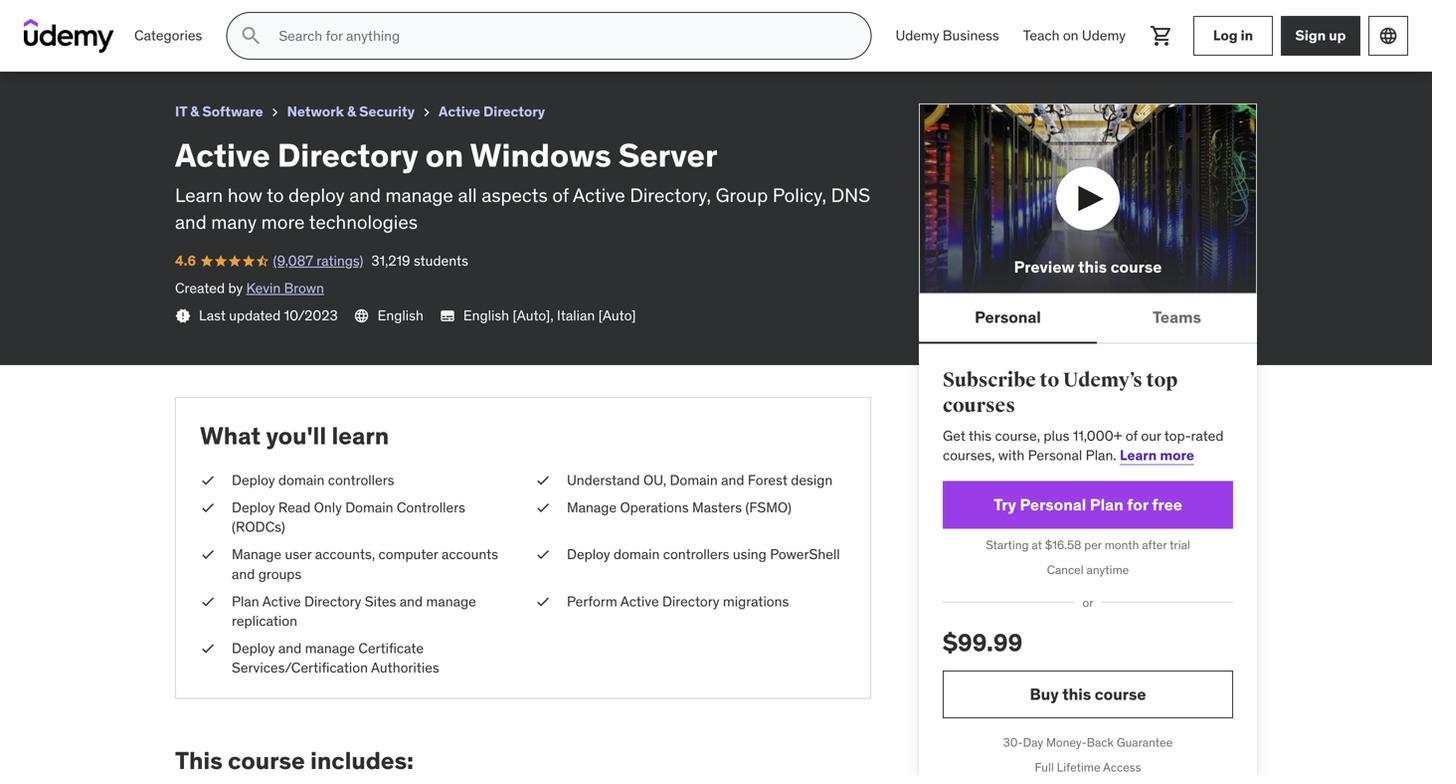 Task type: describe. For each thing, give the bounding box(es) containing it.
full
[[1035, 760, 1054, 775]]

rated
[[1191, 427, 1224, 445]]

xsmall image for perform active directory migrations
[[535, 592, 551, 611]]

categories
[[134, 27, 202, 44]]

you'll
[[266, 421, 326, 451]]

1 vertical spatial students
[[414, 252, 468, 269]]

0 horizontal spatial students
[[201, 35, 256, 53]]

sites
[[365, 592, 396, 610]]

subscribe
[[943, 368, 1036, 392]]

0 horizontal spatial 31,219 students
[[159, 35, 256, 53]]

deploy
[[289, 183, 345, 207]]

xsmall image for manage user accounts, computer accounts and groups
[[200, 545, 216, 564]]

what
[[200, 421, 261, 451]]

back
[[1087, 735, 1114, 750]]

kevin
[[246, 279, 281, 297]]

trial
[[1170, 537, 1191, 553]]

read
[[278, 498, 311, 516]]

personal inside button
[[975, 307, 1041, 327]]

network & security
[[287, 102, 415, 120]]

dns
[[831, 183, 871, 207]]

log
[[1214, 26, 1238, 44]]

on for active directory on windows server
[[141, 8, 160, 29]]

get
[[943, 427, 966, 445]]

buy this course button
[[943, 671, 1234, 718]]

log in
[[1214, 26, 1254, 44]]

active directory
[[439, 102, 545, 120]]

plan inside plan active directory sites and manage replication
[[232, 592, 259, 610]]

manage for manage operations masters (fsmo)
[[567, 498, 617, 516]]

courses,
[[943, 446, 995, 464]]

this for get
[[969, 427, 992, 445]]

1 vertical spatial 31,219 students
[[371, 252, 468, 269]]

domain inside deploy read only domain controllers (rodcs)
[[345, 498, 393, 516]]

and up technologies in the left of the page
[[349, 183, 381, 207]]

& for network
[[347, 102, 356, 120]]

english [auto], italian [auto]
[[463, 306, 636, 324]]

server for active directory on windows server learn how to deploy and manage all aspects of active directory, group policy, dns and many more technologies
[[619, 135, 718, 175]]

and inside plan active directory sites and manage replication
[[400, 592, 423, 610]]

to inside active directory on windows server learn how to deploy and manage all aspects of active directory, group policy, dns and many more technologies
[[267, 183, 284, 207]]

deploy read only domain controllers (rodcs)
[[232, 498, 466, 536]]

perform active directory migrations
[[567, 592, 789, 610]]

policy,
[[773, 183, 827, 207]]

active directory link
[[439, 99, 545, 124]]

accounts,
[[315, 545, 375, 563]]

learn inside active directory on windows server learn how to deploy and manage all aspects of active directory, group policy, dns and many more technologies
[[175, 183, 223, 207]]

lifetime
[[1057, 760, 1101, 775]]

domain for deploy domain controllers using powershell
[[614, 545, 660, 563]]

course inside '$99.99 buy this course'
[[1095, 684, 1147, 704]]

manage inside deploy and manage certificate services/certification authorities
[[305, 639, 355, 657]]

course inside button
[[1111, 257, 1162, 277]]

english for english
[[378, 306, 424, 324]]

this inside '$99.99 buy this course'
[[1063, 684, 1092, 704]]

of inside get this course, plus 11,000+ of our top-rated courses, with personal plan.
[[1126, 427, 1138, 445]]

deploy for deploy and manage certificate services/certification authorities
[[232, 639, 275, 657]]

1 vertical spatial 4.6
[[175, 252, 196, 269]]

created
[[175, 279, 225, 297]]

by
[[228, 279, 243, 297]]

and inside deploy and manage certificate services/certification authorities
[[278, 639, 302, 657]]

1 horizontal spatial learn
[[1120, 446, 1157, 464]]

teach
[[1023, 27, 1060, 44]]

up
[[1329, 26, 1347, 44]]

manage user accounts, computer accounts and groups
[[232, 545, 498, 583]]

directory,
[[630, 183, 711, 207]]

11,000+
[[1073, 427, 1123, 445]]

xsmall image for manage operations masters (fsmo)
[[535, 498, 551, 517]]

teach on udemy
[[1023, 27, 1126, 44]]

cancel
[[1047, 562, 1084, 578]]

last updated 10/2023
[[199, 306, 338, 324]]

anytime
[[1087, 562, 1129, 578]]

personal button
[[919, 294, 1097, 341]]

starting at $16.58 per month after trial cancel anytime
[[986, 537, 1191, 578]]

brown
[[284, 279, 324, 297]]

or
[[1083, 595, 1094, 610]]

preview this course
[[1014, 257, 1162, 277]]

deploy for deploy domain controllers
[[232, 471, 275, 489]]

group
[[716, 183, 768, 207]]

xsmall image for deploy domain controllers using powershell
[[535, 545, 551, 564]]

30-day money-back guarantee full lifetime access
[[1004, 735, 1173, 775]]

for
[[1127, 495, 1149, 515]]

10/2023
[[284, 306, 338, 324]]

teams
[[1153, 307, 1202, 327]]

technologies
[[309, 210, 418, 234]]

kevin brown link
[[246, 279, 324, 297]]

shopping cart with 0 items image
[[1150, 24, 1174, 48]]

migrations
[[723, 592, 789, 610]]

choose a language image
[[1379, 26, 1399, 46]]

plus
[[1044, 427, 1070, 445]]

$99.99 buy this course
[[943, 628, 1147, 704]]

learn more
[[1120, 446, 1195, 464]]

it & software link
[[175, 99, 263, 124]]

windows for active directory on windows server
[[163, 8, 234, 29]]

try personal plan for free
[[994, 495, 1183, 515]]

design
[[791, 471, 833, 489]]

xsmall image for deploy and manage certificate services/certification authorities
[[200, 639, 216, 658]]

free
[[1152, 495, 1183, 515]]

course language image
[[354, 308, 370, 324]]

replication
[[232, 612, 297, 630]]

active inside plan active directory sites and manage replication
[[262, 592, 301, 610]]

our
[[1141, 427, 1162, 445]]

on for active directory on windows server learn how to deploy and manage all aspects of active directory, group policy, dns and many more technologies
[[426, 135, 464, 175]]

(rodcs)
[[232, 518, 285, 536]]

1 horizontal spatial more
[[1160, 446, 1195, 464]]

ou,
[[644, 471, 667, 489]]

controllers for deploy domain controllers
[[328, 471, 394, 489]]

submit search image
[[239, 24, 263, 48]]

forest
[[748, 471, 788, 489]]

udemy image
[[24, 19, 114, 53]]

directory for active directory on windows server learn how to deploy and manage all aspects of active directory, group policy, dns and many more technologies
[[277, 135, 418, 175]]

udemy business link
[[884, 12, 1012, 60]]

directory for active directory on windows server
[[67, 8, 138, 29]]

1 udemy from the left
[[896, 27, 940, 44]]

aspects
[[482, 183, 548, 207]]

0 vertical spatial ratings)
[[104, 35, 151, 53]]

xsmall image for understand ou, domain and forest design
[[535, 471, 551, 490]]

tab list containing personal
[[919, 294, 1258, 343]]

domain for deploy domain controllers
[[278, 471, 325, 489]]

software
[[202, 102, 263, 120]]

many
[[211, 210, 257, 234]]

deploy domain controllers using powershell
[[567, 545, 840, 563]]

masters
[[692, 498, 742, 516]]

buy
[[1030, 684, 1059, 704]]

1 horizontal spatial plan
[[1090, 495, 1124, 515]]

with
[[999, 446, 1025, 464]]

services/certification
[[232, 659, 368, 677]]



Task type: locate. For each thing, give the bounding box(es) containing it.
manage down understand at the bottom left of page
[[567, 498, 617, 516]]

how
[[228, 183, 263, 207]]

0 vertical spatial personal
[[975, 307, 1041, 327]]

Search for anything text field
[[275, 19, 847, 53]]

0 vertical spatial (9,087
[[60, 35, 100, 53]]

0 horizontal spatial english
[[378, 306, 424, 324]]

& for it
[[190, 102, 199, 120]]

directory inside active directory on windows server learn how to deploy and manage all aspects of active directory, group policy, dns and many more technologies
[[277, 135, 418, 175]]

0 vertical spatial more
[[261, 210, 305, 234]]

1 vertical spatial personal
[[1028, 446, 1083, 464]]

on right "udemy" image
[[141, 8, 160, 29]]

and left groups at the bottom left
[[232, 565, 255, 583]]

0 horizontal spatial 4.6
[[16, 35, 37, 53]]

udemy left business
[[896, 27, 940, 44]]

0 vertical spatial learn
[[175, 183, 223, 207]]

1 horizontal spatial on
[[426, 135, 464, 175]]

1 vertical spatial this
[[969, 427, 992, 445]]

sign up link
[[1281, 16, 1361, 56]]

2 english from the left
[[463, 306, 509, 324]]

tab list
[[919, 294, 1258, 343]]

windows for active directory on windows server learn how to deploy and manage all aspects of active directory, group policy, dns and many more technologies
[[470, 135, 612, 175]]

2 vertical spatial manage
[[305, 639, 355, 657]]

(9,087 down 'active directory on windows server'
[[60, 35, 100, 53]]

1 vertical spatial domain
[[614, 545, 660, 563]]

controllers for deploy domain controllers using powershell
[[663, 545, 730, 563]]

students
[[201, 35, 256, 53], [414, 252, 468, 269]]

what you'll learn
[[200, 421, 389, 451]]

manage inside active directory on windows server learn how to deploy and manage all aspects of active directory, group policy, dns and many more technologies
[[386, 183, 454, 207]]

1 vertical spatial (9,087 ratings)
[[273, 252, 364, 269]]

xsmall image for plan active directory sites and manage replication
[[200, 592, 216, 611]]

controllers up deploy read only domain controllers (rodcs)
[[328, 471, 394, 489]]

to left the udemy's
[[1040, 368, 1060, 392]]

1 vertical spatial plan
[[232, 592, 259, 610]]

1 english from the left
[[378, 306, 424, 324]]

server for active directory on windows server
[[238, 8, 287, 29]]

0 vertical spatial server
[[238, 8, 287, 29]]

deploy for deploy read only domain controllers (rodcs)
[[232, 498, 275, 516]]

1 horizontal spatial server
[[619, 135, 718, 175]]

personal down preview at the top of page
[[975, 307, 1041, 327]]

1 vertical spatial server
[[619, 135, 718, 175]]

manage
[[386, 183, 454, 207], [426, 592, 476, 610], [305, 639, 355, 657]]

plan left for
[[1090, 495, 1124, 515]]

0 horizontal spatial of
[[552, 183, 569, 207]]

xsmall image for deploy domain controllers
[[200, 471, 216, 490]]

authorities
[[371, 659, 439, 677]]

0 horizontal spatial windows
[[163, 8, 234, 29]]

learn
[[175, 183, 223, 207], [1120, 446, 1157, 464]]

preview
[[1014, 257, 1075, 277]]

0 horizontal spatial more
[[261, 210, 305, 234]]

1 horizontal spatial (9,087 ratings)
[[273, 252, 364, 269]]

on up all
[[426, 135, 464, 175]]

2 horizontal spatial on
[[1063, 27, 1079, 44]]

closed captions image
[[440, 308, 455, 324]]

xsmall image for last updated 10/2023
[[175, 308, 191, 324]]

perform
[[567, 592, 618, 610]]

english for english [auto], italian [auto]
[[463, 306, 509, 324]]

0 vertical spatial domain
[[670, 471, 718, 489]]

31,219 students down 'active directory on windows server'
[[159, 35, 256, 53]]

0 horizontal spatial &
[[190, 102, 199, 120]]

0 horizontal spatial server
[[238, 8, 287, 29]]

(9,087
[[60, 35, 100, 53], [273, 252, 313, 269]]

directory inside plan active directory sites and manage replication
[[304, 592, 362, 610]]

1 horizontal spatial ratings)
[[317, 252, 364, 269]]

and right the sites at bottom left
[[400, 592, 423, 610]]

on right teach at the right
[[1063, 27, 1079, 44]]

1 vertical spatial 31,219
[[371, 252, 410, 269]]

0 horizontal spatial plan
[[232, 592, 259, 610]]

this inside button
[[1079, 257, 1107, 277]]

0 horizontal spatial (9,087
[[60, 35, 100, 53]]

0 vertical spatial of
[[552, 183, 569, 207]]

plan up replication at the left bottom of page
[[232, 592, 259, 610]]

personal
[[975, 307, 1041, 327], [1028, 446, 1083, 464], [1020, 495, 1087, 515]]

students up software
[[201, 35, 256, 53]]

manage up services/certification
[[305, 639, 355, 657]]

sign
[[1296, 26, 1326, 44]]

server right categories
[[238, 8, 287, 29]]

business
[[943, 27, 1000, 44]]

0 horizontal spatial domain
[[345, 498, 393, 516]]

deploy domain controllers
[[232, 471, 394, 489]]

this inside get this course, plus 11,000+ of our top-rated courses, with personal plan.
[[969, 427, 992, 445]]

0 horizontal spatial on
[[141, 8, 160, 29]]

xsmall image
[[267, 104, 283, 120], [419, 104, 435, 120], [175, 308, 191, 324], [200, 471, 216, 490], [200, 498, 216, 517], [200, 545, 216, 564]]

domain
[[670, 471, 718, 489], [345, 498, 393, 516]]

1 horizontal spatial windows
[[470, 135, 612, 175]]

deploy inside deploy read only domain controllers (rodcs)
[[232, 498, 275, 516]]

0 horizontal spatial (9,087 ratings)
[[60, 35, 151, 53]]

31,219 down 'active directory on windows server'
[[159, 35, 198, 53]]

network
[[287, 102, 344, 120]]

1 horizontal spatial to
[[1040, 368, 1060, 392]]

1 vertical spatial controllers
[[663, 545, 730, 563]]

31,219
[[159, 35, 198, 53], [371, 252, 410, 269]]

domain up read
[[278, 471, 325, 489]]

user
[[285, 545, 312, 563]]

this up courses,
[[969, 427, 992, 445]]

1 horizontal spatial english
[[463, 306, 509, 324]]

subscribe to udemy's top courses
[[943, 368, 1178, 418]]

& inside network & security link
[[347, 102, 356, 120]]

on inside active directory on windows server learn how to deploy and manage all aspects of active directory, group policy, dns and many more technologies
[[426, 135, 464, 175]]

0 horizontal spatial udemy
[[896, 27, 940, 44]]

network & security link
[[287, 99, 415, 124]]

ratings) down 'active directory on windows server'
[[104, 35, 151, 53]]

30-
[[1004, 735, 1023, 750]]

[auto], italian
[[513, 306, 595, 324]]

0 vertical spatial this
[[1079, 257, 1107, 277]]

0 vertical spatial students
[[201, 35, 256, 53]]

manage for manage user accounts, computer accounts and groups
[[232, 545, 282, 563]]

0 vertical spatial to
[[267, 183, 284, 207]]

all
[[458, 183, 477, 207]]

course
[[1111, 257, 1162, 277], [1095, 684, 1147, 704]]

1 vertical spatial ratings)
[[317, 252, 364, 269]]

1 vertical spatial (9,087
[[273, 252, 313, 269]]

understand ou, domain and forest design
[[567, 471, 833, 489]]

0 horizontal spatial ratings)
[[104, 35, 151, 53]]

students up closed captions icon
[[414, 252, 468, 269]]

0 vertical spatial 31,219 students
[[159, 35, 256, 53]]

this
[[1079, 257, 1107, 277], [969, 427, 992, 445], [1063, 684, 1092, 704]]

udemy left shopping cart with 0 items "image"
[[1082, 27, 1126, 44]]

money-
[[1047, 735, 1087, 750]]

domain up "manage operations masters (fsmo)"
[[670, 471, 718, 489]]

0 vertical spatial controllers
[[328, 471, 394, 489]]

1 horizontal spatial domain
[[614, 545, 660, 563]]

plan
[[1090, 495, 1124, 515], [232, 592, 259, 610]]

personal down plus on the bottom
[[1028, 446, 1083, 464]]

domain right only
[[345, 498, 393, 516]]

0 horizontal spatial 31,219
[[159, 35, 198, 53]]

month
[[1105, 537, 1139, 553]]

to inside the subscribe to udemy's top courses
[[1040, 368, 1060, 392]]

& inside it & software link
[[190, 102, 199, 120]]

1 & from the left
[[190, 102, 199, 120]]

1 horizontal spatial controllers
[[663, 545, 730, 563]]

(9,087 ratings) up the brown
[[273, 252, 364, 269]]

31,219 students
[[159, 35, 256, 53], [371, 252, 468, 269]]

1 horizontal spatial of
[[1126, 427, 1138, 445]]

and up services/certification
[[278, 639, 302, 657]]

manage inside plan active directory sites and manage replication
[[426, 592, 476, 610]]

xsmall image for deploy read only domain controllers (rodcs)
[[200, 498, 216, 517]]

to right how
[[267, 183, 284, 207]]

& left security
[[347, 102, 356, 120]]

this right 'buy' at the right
[[1063, 684, 1092, 704]]

1 horizontal spatial udemy
[[1082, 27, 1126, 44]]

1 horizontal spatial manage
[[567, 498, 617, 516]]

course up teams
[[1111, 257, 1162, 277]]

of inside active directory on windows server learn how to deploy and manage all aspects of active directory, group policy, dns and many more technologies
[[552, 183, 569, 207]]

using
[[733, 545, 767, 563]]

manage operations masters (fsmo)
[[567, 498, 792, 516]]

english right closed captions icon
[[463, 306, 509, 324]]

created by kevin brown
[[175, 279, 324, 297]]

learn up many at the left
[[175, 183, 223, 207]]

server inside active directory on windows server learn how to deploy and manage all aspects of active directory, group policy, dns and many more technologies
[[619, 135, 718, 175]]

to
[[267, 183, 284, 207], [1040, 368, 1060, 392]]

udemy
[[896, 27, 940, 44], [1082, 27, 1126, 44]]

ratings) up the brown
[[317, 252, 364, 269]]

log in link
[[1194, 16, 1273, 56]]

courses
[[943, 393, 1016, 418]]

0 vertical spatial 31,219
[[159, 35, 198, 53]]

0 vertical spatial windows
[[163, 8, 234, 29]]

try personal plan for free link
[[943, 481, 1234, 529]]

at
[[1032, 537, 1043, 553]]

active directory on windows server
[[16, 8, 287, 29]]

windows inside active directory on windows server learn how to deploy and manage all aspects of active directory, group policy, dns and many more technologies
[[470, 135, 612, 175]]

1 vertical spatial more
[[1160, 446, 1195, 464]]

udemy's
[[1063, 368, 1143, 392]]

manage down accounts
[[426, 592, 476, 610]]

[auto]
[[599, 306, 636, 324]]

deploy inside deploy and manage certificate services/certification authorities
[[232, 639, 275, 657]]

english
[[378, 306, 424, 324], [463, 306, 509, 324]]

deploy for deploy domain controllers using powershell
[[567, 545, 610, 563]]

controllers
[[397, 498, 466, 516]]

server up "directory,"
[[619, 135, 718, 175]]

and left many at the left
[[175, 210, 207, 234]]

0 vertical spatial course
[[1111, 257, 1162, 277]]

in
[[1241, 26, 1254, 44]]

(fsmo)
[[746, 498, 792, 516]]

manage left all
[[386, 183, 454, 207]]

2 vertical spatial personal
[[1020, 495, 1087, 515]]

controllers
[[328, 471, 394, 489], [663, 545, 730, 563]]

sign up
[[1296, 26, 1347, 44]]

(9,087 up the kevin brown link
[[273, 252, 313, 269]]

more down the top-
[[1160, 446, 1195, 464]]

active
[[16, 8, 64, 29], [439, 102, 480, 120], [175, 135, 270, 175], [573, 183, 626, 207], [262, 592, 301, 610], [621, 592, 659, 610]]

2 & from the left
[[347, 102, 356, 120]]

controllers down "manage operations masters (fsmo)"
[[663, 545, 730, 563]]

manage down (rodcs)
[[232, 545, 282, 563]]

try
[[994, 495, 1017, 515]]

1 vertical spatial to
[[1040, 368, 1060, 392]]

1 horizontal spatial students
[[414, 252, 468, 269]]

1 vertical spatial domain
[[345, 498, 393, 516]]

0 horizontal spatial manage
[[232, 545, 282, 563]]

and inside manage user accounts, computer accounts and groups
[[232, 565, 255, 583]]

groups
[[258, 565, 302, 583]]

1 vertical spatial of
[[1126, 427, 1138, 445]]

1 horizontal spatial &
[[347, 102, 356, 120]]

plan.
[[1086, 446, 1117, 464]]

personal inside get this course, plus 11,000+ of our top-rated courses, with personal plan.
[[1028, 446, 1083, 464]]

computer
[[379, 545, 438, 563]]

1 vertical spatial manage
[[426, 592, 476, 610]]

& right it
[[190, 102, 199, 120]]

manage
[[567, 498, 617, 516], [232, 545, 282, 563]]

security
[[359, 102, 415, 120]]

certificate
[[359, 639, 424, 657]]

1 horizontal spatial 4.6
[[175, 252, 196, 269]]

2 vertical spatial this
[[1063, 684, 1092, 704]]

(9,087 ratings) down 'active directory on windows server'
[[60, 35, 151, 53]]

0 vertical spatial manage
[[567, 498, 617, 516]]

this for preview
[[1079, 257, 1107, 277]]

more inside active directory on windows server learn how to deploy and manage all aspects of active directory, group policy, dns and many more technologies
[[261, 210, 305, 234]]

0 vertical spatial manage
[[386, 183, 454, 207]]

it & software
[[175, 102, 263, 120]]

accounts
[[442, 545, 498, 563]]

31,219 down technologies in the left of the page
[[371, 252, 410, 269]]

0 vertical spatial 4.6
[[16, 35, 37, 53]]

teams button
[[1097, 294, 1258, 341]]

more down deploy
[[261, 210, 305, 234]]

1 vertical spatial manage
[[232, 545, 282, 563]]

and up 'masters'
[[721, 471, 745, 489]]

course up 'back'
[[1095, 684, 1147, 704]]

0 horizontal spatial learn
[[175, 183, 223, 207]]

windows up the aspects
[[470, 135, 612, 175]]

understand
[[567, 471, 640, 489]]

ratings)
[[104, 35, 151, 53], [317, 252, 364, 269]]

0 horizontal spatial to
[[267, 183, 284, 207]]

this right preview at the top of page
[[1079, 257, 1107, 277]]

udemy business
[[896, 27, 1000, 44]]

1 vertical spatial windows
[[470, 135, 612, 175]]

directory for active directory
[[484, 102, 545, 120]]

windows
[[163, 8, 234, 29], [470, 135, 612, 175]]

last
[[199, 306, 226, 324]]

2 udemy from the left
[[1082, 27, 1126, 44]]

personal up $16.58
[[1020, 495, 1087, 515]]

english right "course language" 'image'
[[378, 306, 424, 324]]

top-
[[1165, 427, 1191, 445]]

$99.99
[[943, 628, 1023, 658]]

0 vertical spatial domain
[[278, 471, 325, 489]]

0 vertical spatial plan
[[1090, 495, 1124, 515]]

per
[[1085, 537, 1102, 553]]

1 horizontal spatial 31,219
[[371, 252, 410, 269]]

learn down our
[[1120, 446, 1157, 464]]

1 vertical spatial learn
[[1120, 446, 1157, 464]]

$16.58
[[1045, 537, 1082, 553]]

domain down operations
[[614, 545, 660, 563]]

xsmall image
[[535, 471, 551, 490], [535, 498, 551, 517], [535, 545, 551, 564], [200, 592, 216, 611], [535, 592, 551, 611], [200, 639, 216, 658]]

0 horizontal spatial controllers
[[328, 471, 394, 489]]

1 horizontal spatial 31,219 students
[[371, 252, 468, 269]]

31,219 students up closed captions icon
[[371, 252, 468, 269]]

1 horizontal spatial domain
[[670, 471, 718, 489]]

1 vertical spatial course
[[1095, 684, 1147, 704]]

0 horizontal spatial domain
[[278, 471, 325, 489]]

1 horizontal spatial (9,087
[[273, 252, 313, 269]]

only
[[314, 498, 342, 516]]

windows left submit search icon
[[163, 8, 234, 29]]

of left our
[[1126, 427, 1138, 445]]

0 vertical spatial (9,087 ratings)
[[60, 35, 151, 53]]

plan active directory sites and manage replication
[[232, 592, 476, 630]]

of right the aspects
[[552, 183, 569, 207]]

manage inside manage user accounts, computer accounts and groups
[[232, 545, 282, 563]]



Task type: vqa. For each thing, say whether or not it's contained in the screenshot.
Sign
yes



